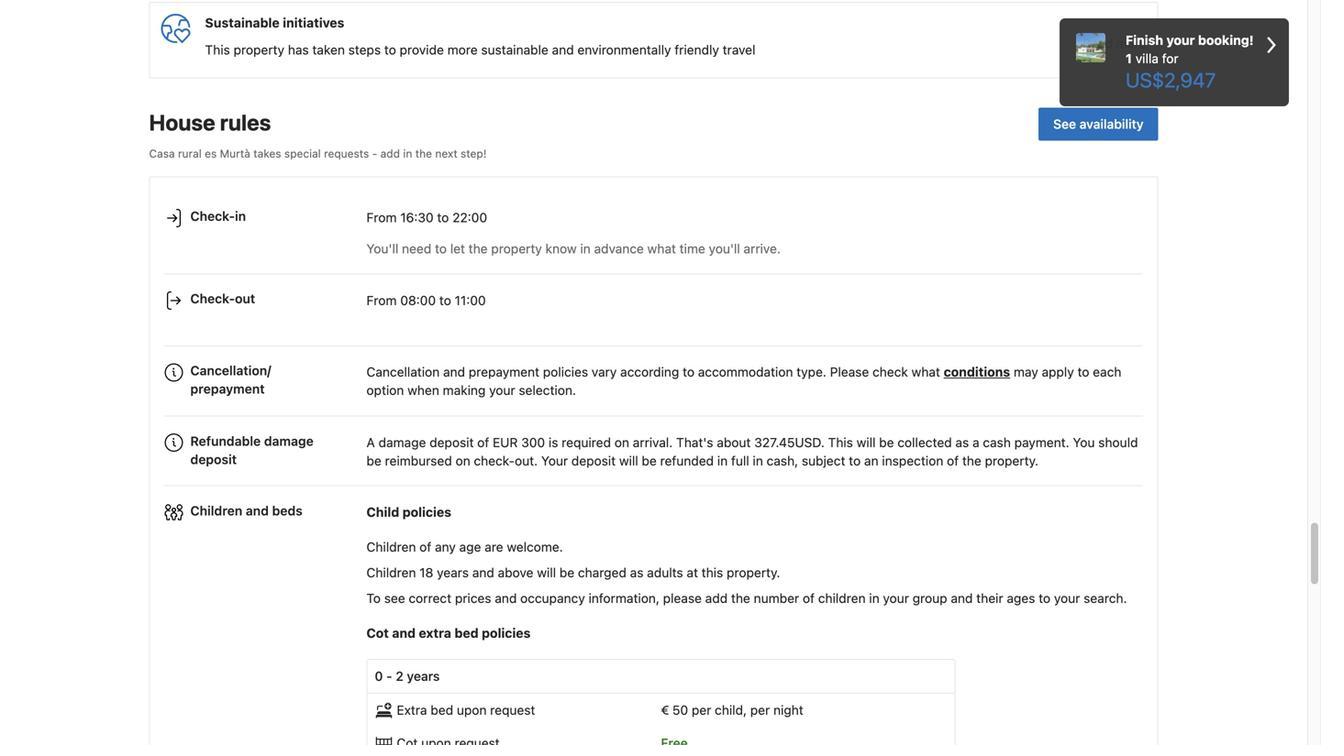 Task type: describe. For each thing, give the bounding box(es) containing it.
in left next
[[403, 147, 412, 160]]

cancellation/
[[190, 363, 271, 379]]

the left next
[[415, 147, 432, 160]]

€ 50
[[661, 703, 688, 718]]

their
[[976, 591, 1003, 607]]

0 vertical spatial prepayment
[[469, 365, 540, 380]]

to left let
[[435, 241, 447, 257]]

to
[[367, 591, 381, 607]]

please
[[830, 365, 869, 380]]

type.
[[797, 365, 827, 380]]

1 horizontal spatial property
[[491, 241, 542, 257]]

time
[[680, 241, 705, 257]]

children for children of any age are welcome.
[[367, 540, 416, 555]]

beds
[[272, 504, 303, 519]]

0 horizontal spatial more
[[447, 42, 478, 57]]

taken
[[312, 42, 345, 57]]

sustainable initiatives
[[205, 15, 344, 30]]

the left the number at the right
[[731, 591, 750, 607]]

a
[[367, 435, 375, 450]]

payment.
[[1014, 435, 1070, 450]]

to left 11:00
[[439, 293, 451, 308]]

in right "know" on the top of the page
[[580, 241, 591, 257]]

of left any
[[420, 540, 431, 555]]

out.
[[515, 454, 538, 469]]

in right children
[[869, 591, 880, 607]]

full
[[731, 454, 749, 469]]

read
[[1083, 36, 1113, 51]]

selection.
[[519, 383, 576, 398]]

read more button
[[1083, 35, 1146, 53]]

327.45usd.
[[754, 435, 825, 450]]

are
[[485, 540, 503, 555]]

more inside read more button
[[1116, 36, 1146, 51]]

advance
[[594, 241, 644, 257]]

to right ages
[[1039, 591, 1051, 607]]

you'll
[[367, 241, 398, 257]]

you'll
[[709, 241, 740, 257]]

ages
[[1007, 591, 1035, 607]]

according
[[620, 365, 679, 380]]

to right according
[[683, 365, 695, 380]]

out
[[235, 292, 255, 307]]

read more
[[1083, 36, 1146, 51]]

may apply to each option when making your selection.
[[367, 365, 1122, 398]]

property. inside a damage deposit of eur 300 is required on arrival. that's about 327.45usd. this will be collected as a cash payment. you should be reimbursed on check-out. your deposit will be refunded in full in cash, subject to an inspection of the property.
[[985, 454, 1039, 469]]

22:00
[[452, 210, 487, 225]]

08:00
[[400, 293, 436, 308]]

finish
[[1126, 33, 1163, 48]]

to see correct prices and occupancy information, please add the number of children in your group and their ages to your search.
[[367, 591, 1127, 607]]

correct
[[409, 591, 452, 607]]

0 vertical spatial on
[[615, 435, 629, 450]]

from for from 16:30 to 22:00
[[367, 210, 397, 225]]

rightchevron image
[[1267, 31, 1276, 59]]

to inside a damage deposit of eur 300 is required on arrival. that's about 327.45usd. this will be collected as a cash payment. you should be reimbursed on check-out. your deposit will be refunded in full in cash, subject to an inspection of the property.
[[849, 454, 861, 469]]

prepayment inside cancellation/ prepayment
[[190, 382, 265, 397]]

and up prices
[[472, 566, 494, 581]]

us$2,947
[[1126, 68, 1216, 92]]

0 horizontal spatial property
[[234, 42, 284, 57]]

2 horizontal spatial deposit
[[571, 454, 616, 469]]

extra
[[419, 626, 451, 641]]

availability
[[1080, 116, 1144, 131]]

the right let
[[469, 241, 488, 257]]

11:00
[[455, 293, 486, 308]]

cot
[[367, 626, 389, 641]]

children 18 years and above will be charged as adults at this property.
[[367, 566, 780, 581]]

your
[[541, 454, 568, 469]]

let
[[450, 241, 465, 257]]

children of any age are welcome.
[[367, 540, 563, 555]]

reimbursed
[[385, 454, 452, 469]]

0 - 2 years
[[375, 669, 440, 685]]

18
[[420, 566, 433, 581]]

children and beds
[[190, 504, 303, 519]]

as inside a damage deposit of eur 300 is required on arrival. that's about 327.45usd. this will be collected as a cash payment. you should be reimbursed on check-out. your deposit will be refunded in full in cash, subject to an inspection of the property.
[[956, 435, 969, 450]]

2 per from the left
[[750, 703, 770, 718]]

sustainable
[[481, 42, 549, 57]]

number
[[754, 591, 799, 607]]

be down arrival. on the bottom of the page
[[642, 454, 657, 469]]

es
[[205, 147, 217, 160]]

children for children 18 years and above will be charged as adults at this property.
[[367, 566, 416, 581]]

1 vertical spatial as
[[630, 566, 644, 581]]

check- for out
[[190, 292, 235, 307]]

an
[[864, 454, 879, 469]]

at
[[687, 566, 698, 581]]

house rules
[[149, 109, 271, 135]]

see availability button
[[1039, 108, 1158, 141]]

subject
[[802, 454, 845, 469]]

required
[[562, 435, 611, 450]]

from 08:00 to 11:00
[[367, 293, 486, 308]]

casa rural es murtà takes special requests - add in the next step!
[[149, 147, 487, 160]]

cash
[[983, 435, 1011, 450]]

cancellation/ prepayment
[[190, 363, 271, 397]]

€ 50 per child, per night
[[661, 703, 804, 718]]

1 vertical spatial bed
[[431, 703, 453, 718]]

children
[[818, 591, 866, 607]]

steps
[[348, 42, 381, 57]]

refundable
[[190, 434, 261, 449]]

finish your booking! 1 villa for us$2,947
[[1126, 33, 1254, 92]]

be up inspection
[[879, 435, 894, 450]]

search.
[[1084, 591, 1127, 607]]

to right steps
[[384, 42, 396, 57]]

0 vertical spatial years
[[437, 566, 469, 581]]

of up check-
[[477, 435, 489, 450]]

1 vertical spatial on
[[456, 454, 470, 469]]

a
[[973, 435, 980, 450]]

requests
[[324, 147, 369, 160]]

age
[[459, 540, 481, 555]]

in right the full
[[753, 454, 763, 469]]

about
[[717, 435, 751, 450]]

see
[[1053, 116, 1076, 131]]

1 per from the left
[[692, 703, 711, 718]]

deposit for refundable
[[190, 452, 237, 467]]

1
[[1126, 51, 1132, 66]]

refundable damage deposit
[[190, 434, 314, 467]]



Task type: vqa. For each thing, say whether or not it's contained in the screenshot.
left 'DAMAGE'
yes



Task type: locate. For each thing, give the bounding box(es) containing it.
to right 16:30 at the top left of the page
[[437, 210, 449, 225]]

1 vertical spatial policies
[[403, 505, 451, 520]]

booking!
[[1198, 33, 1254, 48]]

of right the number at the right
[[803, 591, 815, 607]]

cancellation
[[367, 365, 440, 380]]

0 horizontal spatial deposit
[[190, 452, 237, 467]]

1 horizontal spatial deposit
[[430, 435, 474, 450]]

and down above
[[495, 591, 517, 607]]

years right 2
[[407, 669, 440, 685]]

from 16:30 to 22:00
[[367, 210, 487, 225]]

years right "18"
[[437, 566, 469, 581]]

check-in
[[190, 209, 246, 224]]

1 horizontal spatial this
[[828, 435, 853, 450]]

your inside 'finish your booking! 1 villa for us$2,947'
[[1167, 33, 1195, 48]]

0 vertical spatial this
[[205, 42, 230, 57]]

for
[[1162, 51, 1179, 66]]

1 horizontal spatial property.
[[985, 454, 1039, 469]]

damage for a
[[379, 435, 426, 450]]

on left arrival. on the bottom of the page
[[615, 435, 629, 450]]

- left 2
[[386, 669, 392, 685]]

2 check- from the top
[[190, 292, 235, 307]]

of
[[477, 435, 489, 450], [947, 454, 959, 469], [420, 540, 431, 555], [803, 591, 815, 607]]

arrival.
[[633, 435, 673, 450]]

0 horizontal spatial on
[[456, 454, 470, 469]]

0 vertical spatial policies
[[543, 365, 588, 380]]

vary
[[592, 365, 617, 380]]

and left the "their"
[[951, 591, 973, 607]]

check- up 'cancellation/'
[[190, 292, 235, 307]]

2 from from the top
[[367, 293, 397, 308]]

property
[[234, 42, 284, 57], [491, 241, 542, 257]]

casa
[[149, 147, 175, 160]]

0 vertical spatial -
[[372, 147, 377, 160]]

to
[[384, 42, 396, 57], [437, 210, 449, 225], [435, 241, 447, 257], [439, 293, 451, 308], [683, 365, 695, 380], [1078, 365, 1090, 380], [849, 454, 861, 469], [1039, 591, 1051, 607]]

16:30
[[400, 210, 434, 225]]

1 horizontal spatial -
[[386, 669, 392, 685]]

0 vertical spatial property.
[[985, 454, 1039, 469]]

1 horizontal spatial bed
[[455, 626, 479, 641]]

this down sustainable
[[205, 42, 230, 57]]

1 horizontal spatial what
[[912, 365, 940, 380]]

damage up reimbursed
[[379, 435, 426, 450]]

rural
[[178, 147, 202, 160]]

check- down es
[[190, 209, 235, 224]]

1 vertical spatial this
[[828, 435, 853, 450]]

what left time
[[647, 241, 676, 257]]

on left check-
[[456, 454, 470, 469]]

children up see
[[367, 566, 416, 581]]

and
[[552, 42, 574, 57], [443, 365, 465, 380], [246, 504, 269, 519], [472, 566, 494, 581], [495, 591, 517, 607], [951, 591, 973, 607], [392, 626, 416, 641]]

add
[[380, 147, 400, 160], [705, 591, 728, 607]]

and left beds
[[246, 504, 269, 519]]

1 horizontal spatial add
[[705, 591, 728, 607]]

this inside a damage deposit of eur 300 is required on arrival. that's about 327.45usd. this will be collected as a cash payment. you should be reimbursed on check-out. your deposit will be refunded in full in cash, subject to an inspection of the property.
[[828, 435, 853, 450]]

need
[[402, 241, 431, 257]]

step!
[[461, 147, 487, 160]]

above
[[498, 566, 534, 581]]

1 from from the top
[[367, 210, 397, 225]]

as left adults
[[630, 566, 644, 581]]

0 horizontal spatial policies
[[403, 505, 451, 520]]

1 vertical spatial check-
[[190, 292, 235, 307]]

1 vertical spatial years
[[407, 669, 440, 685]]

2 vertical spatial children
[[367, 566, 416, 581]]

property down "sustainable initiatives"
[[234, 42, 284, 57]]

takes
[[253, 147, 281, 160]]

property. up to see correct prices and occupancy information, please add the number of children in your group and their ages to your search.
[[727, 566, 780, 581]]

1 vertical spatial property
[[491, 241, 542, 257]]

deposit up reimbursed
[[430, 435, 474, 450]]

in left the full
[[717, 454, 728, 469]]

eur
[[493, 435, 518, 450]]

a damage deposit of eur 300 is required on arrival. that's about 327.45usd. this will be collected as a cash payment. you should be reimbursed on check-out. your deposit will be refunded in full in cash, subject to an inspection of the property.
[[367, 435, 1138, 469]]

1 horizontal spatial on
[[615, 435, 629, 450]]

to left each
[[1078, 365, 1090, 380]]

please
[[663, 591, 702, 607]]

and up making
[[443, 365, 465, 380]]

0 horizontal spatial add
[[380, 147, 400, 160]]

damage inside refundable damage deposit
[[264, 434, 314, 449]]

your up for
[[1167, 33, 1195, 48]]

bed right extra
[[455, 626, 479, 641]]

prepayment up making
[[469, 365, 540, 380]]

add down this
[[705, 591, 728, 607]]

damage for refundable
[[264, 434, 314, 449]]

0 vertical spatial check-
[[190, 209, 235, 224]]

0 horizontal spatial prepayment
[[190, 382, 265, 397]]

from left "08:00"
[[367, 293, 397, 308]]

1 vertical spatial from
[[367, 293, 397, 308]]

provide
[[400, 42, 444, 57]]

children down refundable damage deposit
[[190, 504, 242, 519]]

when
[[408, 383, 439, 398]]

bed left upon
[[431, 703, 453, 718]]

damage right refundable
[[264, 434, 314, 449]]

child
[[367, 505, 399, 520]]

refunded
[[660, 454, 714, 469]]

inspection
[[882, 454, 944, 469]]

1 vertical spatial -
[[386, 669, 392, 685]]

2 horizontal spatial policies
[[543, 365, 588, 380]]

the inside a damage deposit of eur 300 is required on arrival. that's about 327.45usd. this will be collected as a cash payment. you should be reimbursed on check-out. your deposit will be refunded in full in cash, subject to an inspection of the property.
[[962, 454, 982, 469]]

house
[[149, 109, 215, 135]]

what
[[647, 241, 676, 257], [912, 365, 940, 380]]

deposit inside refundable damage deposit
[[190, 452, 237, 467]]

will down arrival. on the bottom of the page
[[619, 454, 638, 469]]

deposit
[[430, 435, 474, 450], [190, 452, 237, 467], [571, 454, 616, 469]]

deposit for a
[[430, 435, 474, 450]]

1 vertical spatial what
[[912, 365, 940, 380]]

environmentally
[[578, 42, 671, 57]]

making
[[443, 383, 486, 398]]

deposit down refundable
[[190, 452, 237, 467]]

each
[[1093, 365, 1122, 380]]

1 check- from the top
[[190, 209, 235, 224]]

from up you'll at the left top of page
[[367, 210, 397, 225]]

to left the an
[[849, 454, 861, 469]]

night
[[774, 703, 804, 718]]

1 horizontal spatial will
[[619, 454, 638, 469]]

1 horizontal spatial more
[[1116, 36, 1146, 51]]

information,
[[589, 591, 660, 607]]

collected
[[898, 435, 952, 450]]

request
[[490, 703, 535, 718]]

1 vertical spatial property.
[[727, 566, 780, 581]]

more
[[1116, 36, 1146, 51], [447, 42, 478, 57]]

will
[[857, 435, 876, 450], [619, 454, 638, 469], [537, 566, 556, 581]]

per left night
[[750, 703, 770, 718]]

0 horizontal spatial bed
[[431, 703, 453, 718]]

see availability
[[1053, 116, 1144, 131]]

0 horizontal spatial this
[[205, 42, 230, 57]]

be down 'a'
[[367, 454, 382, 469]]

1 horizontal spatial as
[[956, 435, 969, 450]]

children for children and beds
[[190, 504, 242, 519]]

what right check
[[912, 365, 940, 380]]

this
[[702, 566, 723, 581]]

cancellation and prepayment policies vary according to accommodation type. please check what conditions
[[367, 365, 1010, 380]]

add for the
[[705, 591, 728, 607]]

the down a
[[962, 454, 982, 469]]

welcome.
[[507, 540, 563, 555]]

and right cot
[[392, 626, 416, 641]]

prices
[[455, 591, 491, 607]]

your right making
[[489, 383, 515, 398]]

and right "sustainable" at the top of the page
[[552, 42, 574, 57]]

know
[[546, 241, 577, 257]]

2 horizontal spatial will
[[857, 435, 876, 450]]

your inside may apply to each option when making your selection.
[[489, 383, 515, 398]]

policies up selection.
[[543, 365, 588, 380]]

initiatives
[[283, 15, 344, 30]]

0 horizontal spatial -
[[372, 147, 377, 160]]

to inside may apply to each option when making your selection.
[[1078, 365, 1090, 380]]

0 vertical spatial bed
[[455, 626, 479, 641]]

deposit down "required"
[[571, 454, 616, 469]]

in
[[403, 147, 412, 160], [235, 209, 246, 224], [580, 241, 591, 257], [717, 454, 728, 469], [753, 454, 763, 469], [869, 591, 880, 607]]

from for from 08:00 to 11:00
[[367, 293, 397, 308]]

0 vertical spatial as
[[956, 435, 969, 450]]

1 vertical spatial children
[[367, 540, 416, 555]]

check-out
[[190, 292, 255, 307]]

0 horizontal spatial per
[[692, 703, 711, 718]]

years
[[437, 566, 469, 581], [407, 669, 440, 685]]

0 vertical spatial what
[[647, 241, 676, 257]]

cash,
[[767, 454, 798, 469]]

adults
[[647, 566, 683, 581]]

0 horizontal spatial damage
[[264, 434, 314, 449]]

of down collected
[[947, 454, 959, 469]]

300
[[521, 435, 545, 450]]

child policies
[[367, 505, 451, 520]]

your left group
[[883, 591, 909, 607]]

policies up any
[[403, 505, 451, 520]]

the
[[415, 147, 432, 160], [469, 241, 488, 257], [962, 454, 982, 469], [731, 591, 750, 607]]

1 horizontal spatial prepayment
[[469, 365, 540, 380]]

your left search.
[[1054, 591, 1080, 607]]

- right "requests"
[[372, 147, 377, 160]]

1 horizontal spatial policies
[[482, 626, 531, 641]]

2 vertical spatial policies
[[482, 626, 531, 641]]

0 horizontal spatial property.
[[727, 566, 780, 581]]

0 horizontal spatial will
[[537, 566, 556, 581]]

1 horizontal spatial damage
[[379, 435, 426, 450]]

this up subject
[[828, 435, 853, 450]]

check
[[873, 365, 908, 380]]

see
[[384, 591, 405, 607]]

be up the occupancy
[[560, 566, 574, 581]]

1 vertical spatial will
[[619, 454, 638, 469]]

0 vertical spatial will
[[857, 435, 876, 450]]

-
[[372, 147, 377, 160], [386, 669, 392, 685]]

policies down prices
[[482, 626, 531, 641]]

per right the € 50
[[692, 703, 711, 718]]

check-
[[474, 454, 515, 469]]

any
[[435, 540, 456, 555]]

will up the an
[[857, 435, 876, 450]]

0 vertical spatial children
[[190, 504, 242, 519]]

1 vertical spatial add
[[705, 591, 728, 607]]

check- for in
[[190, 209, 235, 224]]

as left a
[[956, 435, 969, 450]]

murtà
[[220, 147, 250, 160]]

upon
[[457, 703, 487, 718]]

2
[[396, 669, 404, 685]]

damage inside a damage deposit of eur 300 is required on arrival. that's about 327.45usd. this will be collected as a cash payment. you should be reimbursed on check-out. your deposit will be refunded in full in cash, subject to an inspection of the property.
[[379, 435, 426, 450]]

add right "requests"
[[380, 147, 400, 160]]

in down murtà
[[235, 209, 246, 224]]

will up the occupancy
[[537, 566, 556, 581]]

from
[[367, 210, 397, 225], [367, 293, 397, 308]]

extra bed upon request
[[397, 703, 535, 718]]

children down the child
[[367, 540, 416, 555]]

0 horizontal spatial what
[[647, 241, 676, 257]]

1 vertical spatial prepayment
[[190, 382, 265, 397]]

2 vertical spatial will
[[537, 566, 556, 581]]

prepayment down 'cancellation/'
[[190, 382, 265, 397]]

0 vertical spatial property
[[234, 42, 284, 57]]

you'll need to let the property know in advance what time you'll arrive.
[[367, 241, 781, 257]]

1 horizontal spatial per
[[750, 703, 770, 718]]

travel
[[723, 42, 756, 57]]

add for in
[[380, 147, 400, 160]]

0 vertical spatial add
[[380, 147, 400, 160]]

is
[[549, 435, 558, 450]]

this
[[205, 42, 230, 57], [828, 435, 853, 450]]

property left "know" on the top of the page
[[491, 241, 542, 257]]

0 vertical spatial from
[[367, 210, 397, 225]]

group
[[913, 591, 947, 607]]

0 horizontal spatial as
[[630, 566, 644, 581]]

property. down cash
[[985, 454, 1039, 469]]

this property has taken steps to provide more sustainable and environmentally friendly travel
[[205, 42, 756, 57]]



